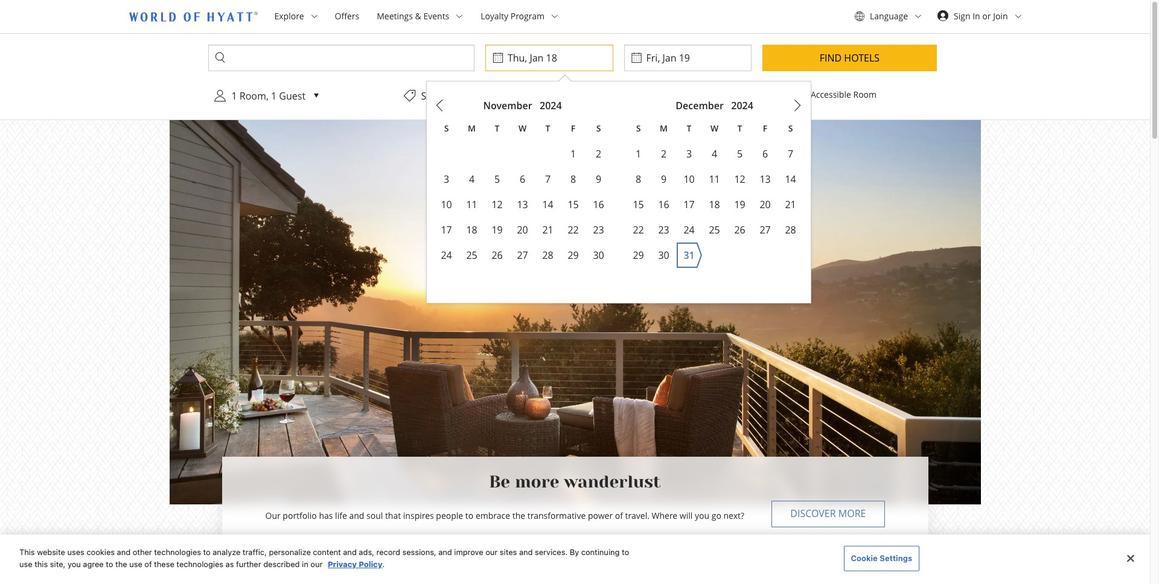 Task type: locate. For each thing, give the bounding box(es) containing it.
0 horizontal spatial 26 button
[[485, 243, 510, 268]]

23 for second 23 "button" from the left
[[658, 223, 669, 237]]

3 inside december   2024 grid
[[686, 147, 692, 160]]

29 button inside november   2024 grid
[[561, 243, 586, 268]]

1 button inside november   2024 grid
[[561, 141, 586, 167]]

23 button
[[586, 217, 611, 243], [651, 217, 677, 243]]

tuesday column header
[[485, 116, 510, 141], [677, 116, 702, 141]]

2 1 button from the left
[[626, 141, 651, 167]]

december   2024
[[676, 99, 753, 112]]

friday column header inside november   2024 grid
[[561, 116, 586, 141]]

1 29 from the left
[[568, 249, 579, 262]]

0 horizontal spatial 30
[[593, 249, 604, 262]]

14 inside november   2024 grid
[[542, 198, 553, 211]]

1 m from the left
[[468, 122, 476, 134]]

the
[[512, 510, 525, 522], [115, 559, 127, 569]]

1 23 from the left
[[593, 223, 604, 237]]

2 2024 from the left
[[731, 99, 753, 112]]

15
[[568, 198, 579, 211], [633, 198, 644, 211]]

2 30 from the left
[[658, 249, 669, 262]]

27 button
[[753, 217, 778, 243], [510, 243, 535, 268]]

sites
[[500, 548, 517, 557]]

and up privacy policy link
[[343, 548, 357, 557]]

17 inside november   2024 grid
[[441, 223, 452, 237]]

0 horizontal spatial wednesday column header
[[510, 116, 535, 141]]

2 s from the left
[[596, 122, 601, 134]]

2 22 from the left
[[633, 223, 644, 237]]

1 vertical spatial of
[[145, 559, 152, 569]]

16 inside december   2024 grid
[[658, 198, 669, 211]]

0 horizontal spatial 26
[[492, 249, 503, 262]]

rates
[[455, 89, 480, 103]]

2 t from the left
[[546, 122, 550, 134]]

1 1 button from the left
[[561, 141, 586, 167]]

use down this at the bottom left of the page
[[19, 559, 32, 569]]

12 inside december   2024 grid
[[734, 173, 745, 186]]

0 horizontal spatial 30 button
[[586, 243, 611, 268]]

this
[[35, 559, 48, 569]]

0 horizontal spatial 15
[[568, 198, 579, 211]]

20 inside december   2024 grid
[[760, 198, 771, 211]]

0 horizontal spatial 7
[[545, 173, 551, 186]]

28 button
[[778, 217, 803, 243], [535, 243, 561, 268]]

1 horizontal spatial m
[[660, 122, 668, 134]]

5 inside december   2024 grid
[[737, 147, 743, 160]]

5 inside november   2024 grid
[[494, 173, 500, 186]]

w inside november   2024 grid
[[519, 122, 527, 134]]

15 inside december   2024 grid
[[633, 198, 644, 211]]

0 horizontal spatial 2024
[[540, 99, 562, 112]]

5 for 5 button to the left
[[494, 173, 500, 186]]

1 horizontal spatial 9 button
[[651, 167, 677, 192]]

3 s from the left
[[636, 122, 641, 134]]

1 use from the left
[[19, 559, 32, 569]]

2024 for november   2024
[[540, 99, 562, 112]]

1 button for december   2024
[[626, 141, 651, 167]]

f inside december   2024 grid
[[763, 122, 768, 134]]

18 for right 18 button
[[709, 198, 720, 211]]

19 inside december   2024 grid
[[734, 198, 745, 211]]

1 horizontal spatial 25
[[709, 223, 720, 237]]

0 horizontal spatial 2
[[596, 147, 601, 160]]

4 t from the left
[[738, 122, 742, 134]]

wednesday column header
[[510, 116, 535, 141], [702, 116, 727, 141]]

15 inside november   2024 grid
[[568, 198, 579, 211]]

2 sunday column header from the left
[[626, 116, 651, 141]]

1 sunday column header from the left
[[434, 116, 459, 141]]

0 horizontal spatial 8
[[571, 173, 576, 186]]

27 inside december   2024 grid
[[760, 223, 771, 237]]

15 for first 15 button from the left
[[568, 198, 579, 211]]

1 15 from the left
[[568, 198, 579, 211]]

0 vertical spatial 5
[[737, 147, 743, 160]]

0 horizontal spatial 12 button
[[485, 192, 510, 217]]

22 inside november   2024 grid
[[568, 223, 579, 237]]

2 w from the left
[[711, 122, 719, 134]]

6
[[763, 147, 768, 160], [520, 173, 525, 186]]

1 horizontal spatial 21
[[785, 198, 796, 211]]

0 horizontal spatial 11 button
[[459, 192, 485, 217]]

0 horizontal spatial 14 button
[[535, 192, 561, 217]]

0 vertical spatial 18
[[709, 198, 720, 211]]

1 horizontal spatial thursday column header
[[727, 116, 753, 141]]

offers
[[335, 10, 359, 22]]

0 horizontal spatial 28
[[542, 249, 553, 262]]

and
[[349, 510, 364, 522], [117, 548, 130, 557], [343, 548, 357, 557], [439, 548, 452, 557], [519, 548, 533, 557]]

1 horizontal spatial 10
[[684, 173, 695, 186]]

2 wednesday column header from the left
[[702, 116, 727, 141]]

1 vertical spatial 18
[[466, 223, 477, 237]]

2
[[596, 147, 601, 160], [661, 147, 667, 160]]

1 horizontal spatial 29
[[633, 249, 644, 262]]

16 button
[[586, 192, 611, 217], [651, 192, 677, 217]]

30 for second 30 button from the right
[[593, 249, 604, 262]]

of left travel.
[[615, 510, 623, 522]]

0 horizontal spatial f
[[571, 122, 576, 134]]

2 8 button from the left
[[626, 167, 651, 192]]

0 horizontal spatial 23
[[593, 223, 604, 237]]

4 s from the left
[[788, 122, 793, 134]]

uses
[[67, 548, 84, 557]]

of down other
[[145, 559, 152, 569]]

27 inside november   2024 grid
[[517, 249, 528, 262]]

1 vertical spatial 25
[[466, 249, 477, 262]]

0 horizontal spatial 29
[[568, 249, 579, 262]]

saturday column header
[[586, 116, 611, 141], [778, 116, 803, 141]]

13 button
[[753, 167, 778, 192], [510, 192, 535, 217]]

11 inside december   2024 grid
[[709, 173, 720, 186]]

2 tuesday column header from the left
[[677, 116, 702, 141]]

5 for the right 5 button
[[737, 147, 743, 160]]

you left go
[[695, 510, 710, 522]]

25 inside november   2024 grid
[[466, 249, 477, 262]]

our
[[486, 548, 498, 557], [311, 559, 323, 569]]

23
[[593, 223, 604, 237], [658, 223, 669, 237]]

9 for 2nd 9 button from the right
[[596, 173, 601, 186]]

our
[[265, 510, 281, 522]]

1 horizontal spatial 17 button
[[677, 192, 702, 217]]

saturday column header inside november   2024 grid
[[586, 116, 611, 141]]

the right embrace on the left bottom
[[512, 510, 525, 522]]

hotels
[[844, 51, 880, 64]]

2 for december   2024
[[661, 147, 667, 160]]

further
[[236, 559, 261, 569]]

wednesday column header down december   2024
[[702, 116, 727, 141]]

use down other
[[129, 559, 142, 569]]

technologies
[[154, 548, 201, 557], [177, 559, 223, 569]]

7
[[788, 147, 793, 160], [545, 173, 551, 186]]

7 for leftmost 7 button
[[545, 173, 551, 186]]

calendar image
[[493, 52, 503, 63], [631, 52, 642, 63]]

1 f from the left
[[571, 122, 576, 134]]

2 8 from the left
[[636, 173, 641, 186]]

thursday column header down ...)
[[535, 116, 561, 141]]

22 for first the '22' button from the left
[[568, 223, 579, 237]]

thursday column header inside november   2024 grid
[[535, 116, 561, 141]]

16 inside november   2024 grid
[[593, 198, 604, 211]]

18 button
[[702, 192, 727, 217], [459, 217, 485, 243]]

be more wanderlust
[[489, 472, 661, 492]]

more right be
[[515, 472, 559, 492]]

1 horizontal spatial 23
[[658, 223, 669, 237]]

0 horizontal spatial 13
[[517, 198, 528, 211]]

wednesday column header inside november   2024 grid
[[510, 116, 535, 141]]

december   2024 grid
[[626, 99, 803, 293]]

world of hyatt image
[[128, 6, 258, 27]]

23 inside november   2024 grid
[[593, 223, 604, 237]]

privacy alert dialog
[[0, 535, 1150, 584]]

f inside november   2024 grid
[[571, 122, 576, 134]]

8 inside december   2024 grid
[[636, 173, 641, 186]]

0 horizontal spatial 12
[[492, 198, 503, 211]]

6 button
[[753, 141, 778, 167], [510, 167, 535, 192]]

2 29 button from the left
[[626, 243, 651, 268]]

2 saturday column header from the left
[[778, 116, 803, 141]]

0 vertical spatial 19
[[734, 198, 745, 211]]

friday column header for november   2024
[[561, 116, 586, 141]]

20 for the rightmost 20 button
[[760, 198, 771, 211]]

1 s from the left
[[444, 122, 449, 134]]

0 horizontal spatial 21 button
[[535, 217, 561, 243]]

meetings & events button
[[376, 0, 463, 33]]

services.
[[535, 548, 568, 557]]

friday column header down december   2024
[[753, 116, 778, 141]]

0 horizontal spatial 1 button
[[561, 141, 586, 167]]

cookies
[[87, 548, 115, 557]]

20
[[760, 198, 771, 211], [517, 223, 528, 237]]

1 horizontal spatial 2
[[661, 147, 667, 160]]

to right continuing
[[622, 548, 629, 557]]

friday column header inside december   2024 grid
[[753, 116, 778, 141]]

1 vertical spatial 27
[[517, 249, 528, 262]]

monday column header
[[459, 116, 485, 141], [651, 116, 677, 141]]

in
[[302, 559, 308, 569]]

1 horizontal spatial our
[[486, 548, 498, 557]]

calendar image for the check-out text field
[[631, 52, 642, 63]]

2024 for december   2024
[[731, 99, 753, 112]]

1 16 from the left
[[593, 198, 604, 211]]

0 horizontal spatial 22
[[568, 223, 579, 237]]

17 button inside december   2024 grid
[[677, 192, 702, 217]]

1 horizontal spatial 4 button
[[702, 141, 727, 167]]

embrace
[[476, 510, 510, 522]]

23 inside december   2024 grid
[[658, 223, 669, 237]]

2 9 from the left
[[661, 173, 667, 186]]

0 horizontal spatial 24
[[441, 249, 452, 262]]

0 horizontal spatial 10
[[441, 198, 452, 211]]

7 inside december   2024 grid
[[788, 147, 793, 160]]

2 for november   2024
[[596, 147, 601, 160]]

6 inside november   2024 grid
[[520, 173, 525, 186]]

more right discover
[[839, 507, 866, 520]]

0 horizontal spatial you
[[68, 559, 81, 569]]

1 button for november   2024
[[561, 141, 586, 167]]

0 horizontal spatial 27
[[517, 249, 528, 262]]

you down uses
[[68, 559, 81, 569]]

privacy policy link
[[328, 559, 382, 569]]

20 inside november   2024 grid
[[517, 223, 528, 237]]

1 thursday column header from the left
[[535, 116, 561, 141]]

special
[[421, 89, 453, 103]]

loyalty program button
[[480, 0, 558, 33]]

1 horizontal spatial 29 button
[[626, 243, 651, 268]]

monday column header inside november   2024 grid
[[459, 116, 485, 141]]

9 button
[[586, 167, 611, 192], [651, 167, 677, 192]]

1 w from the left
[[519, 122, 527, 134]]

december
[[676, 99, 724, 112]]

0 horizontal spatial 18
[[466, 223, 477, 237]]

0 vertical spatial 20
[[760, 198, 771, 211]]

t
[[495, 122, 500, 134], [546, 122, 550, 134], [687, 122, 692, 134], [738, 122, 742, 134]]

25 inside december   2024 grid
[[709, 223, 720, 237]]

1 22 button from the left
[[561, 217, 586, 243]]

thursday column header down december   2024
[[727, 116, 753, 141]]

2 m from the left
[[660, 122, 668, 134]]

1 calendar image from the left
[[493, 52, 503, 63]]

f for november   2024
[[571, 122, 576, 134]]

1 vertical spatial 17
[[441, 223, 452, 237]]

7 button
[[778, 141, 803, 167], [535, 167, 561, 192]]

monday column header inside december   2024 grid
[[651, 116, 677, 141]]

1 horizontal spatial 22 button
[[626, 217, 651, 243]]

our right in
[[311, 559, 323, 569]]

1 vertical spatial 6
[[520, 173, 525, 186]]

11 for right 11 button
[[709, 173, 720, 186]]

1 2 from the left
[[596, 147, 601, 160]]

7 inside november   2024 grid
[[545, 173, 551, 186]]

1 friday column header from the left
[[561, 116, 586, 141]]

find
[[820, 51, 842, 64]]

30 button
[[586, 243, 611, 268], [651, 243, 677, 268]]

friday column header
[[561, 116, 586, 141], [753, 116, 778, 141]]

1 vertical spatial 10
[[441, 198, 452, 211]]

0 vertical spatial 14
[[785, 173, 796, 186]]

2024 right the december
[[731, 99, 753, 112]]

1 15 button from the left
[[561, 192, 586, 217]]

to left analyze
[[203, 548, 211, 557]]

0 horizontal spatial more
[[515, 472, 559, 492]]

t down november
[[495, 122, 500, 134]]

to right people
[[465, 510, 474, 522]]

0 vertical spatial 11
[[709, 173, 720, 186]]

privacy
[[328, 559, 357, 569]]

22 inside december   2024 grid
[[633, 223, 644, 237]]

1 horizontal spatial more
[[839, 507, 866, 520]]

improve
[[454, 548, 483, 557]]

t down the december
[[687, 122, 692, 134]]

9 for 2nd 9 button from left
[[661, 173, 667, 186]]

2 button for november   2024
[[586, 141, 611, 167]]

1 vertical spatial 12
[[492, 198, 503, 211]]

1 2 button from the left
[[586, 141, 611, 167]]

3 inside november   2024 grid
[[444, 173, 449, 186]]

2 button for december   2024
[[651, 141, 677, 167]]

go
[[712, 510, 721, 522]]

19 for 19 button to the right
[[734, 198, 745, 211]]

16 for second "16" button from right
[[593, 198, 604, 211]]

content
[[313, 548, 341, 557]]

t down december   2024
[[738, 122, 742, 134]]

monday column header down the december
[[651, 116, 677, 141]]

6 inside december   2024 grid
[[763, 147, 768, 160]]

2 30 button from the left
[[651, 243, 677, 268]]

0 vertical spatial 28
[[785, 223, 796, 237]]

2 23 from the left
[[658, 223, 669, 237]]

1 wednesday column header from the left
[[510, 116, 535, 141]]

1 horizontal spatial friday column header
[[753, 116, 778, 141]]

8
[[571, 173, 576, 186], [636, 173, 641, 186]]

30 inside december   2024 grid
[[658, 249, 669, 262]]

6 for 6 button to the right
[[763, 147, 768, 160]]

9 inside december   2024 grid
[[661, 173, 667, 186]]

power
[[588, 510, 613, 522]]

record
[[376, 548, 400, 557]]

be
[[489, 472, 510, 492]]

0 horizontal spatial 5 button
[[485, 167, 510, 192]]

0 vertical spatial the
[[512, 510, 525, 522]]

w inside december   2024 grid
[[711, 122, 719, 134]]

saturday column header for december   2024
[[778, 116, 803, 141]]

17 button
[[677, 192, 702, 217], [434, 217, 459, 243]]

0 horizontal spatial 11
[[466, 198, 477, 211]]

10 inside december   2024 grid
[[684, 173, 695, 186]]

1 horizontal spatial 24
[[684, 223, 695, 237]]

0 horizontal spatial use
[[19, 559, 32, 569]]

tuesday column header down the december
[[677, 116, 702, 141]]

5
[[737, 147, 743, 160], [494, 173, 500, 186]]

in
[[973, 10, 980, 22]]

27
[[760, 223, 771, 237], [517, 249, 528, 262]]

1 9 from the left
[[596, 173, 601, 186]]

1 30 from the left
[[593, 249, 604, 262]]

0 horizontal spatial 2 button
[[586, 141, 611, 167]]

will
[[680, 510, 693, 522]]

of inside this website uses cookies and other technologies to analyze traffic, personalize content and ads, record sessions, and improve our sites and services. by continuing to use this site, you agree to the use of these technologies as further described in our
[[145, 559, 152, 569]]

1 tuesday column header from the left
[[485, 116, 510, 141]]

wednesday column header for december
[[702, 116, 727, 141]]

accessible
[[811, 89, 851, 100]]

november
[[483, 99, 532, 112]]

m for december   2024
[[660, 122, 668, 134]]

1 monday column header from the left
[[459, 116, 485, 141]]

28 inside november   2024 grid
[[542, 249, 553, 262]]

2 calendar image from the left
[[631, 52, 642, 63]]

0 horizontal spatial tuesday column header
[[485, 116, 510, 141]]

1 button inside december   2024 grid
[[626, 141, 651, 167]]

1 2024 from the left
[[540, 99, 562, 112]]

2 29 from the left
[[633, 249, 644, 262]]

our left sites
[[486, 548, 498, 557]]

0 horizontal spatial 9 button
[[586, 167, 611, 192]]

saturday column header inside december   2024 grid
[[778, 116, 803, 141]]

discover
[[791, 507, 836, 520]]

1 saturday column header from the left
[[586, 116, 611, 141]]

8 for second 8 button from left
[[636, 173, 641, 186]]

10
[[684, 173, 695, 186], [441, 198, 452, 211]]

31 button
[[677, 243, 702, 268]]

2 2 from the left
[[661, 147, 667, 160]]

1 vertical spatial 4
[[469, 173, 475, 186]]

19 inside november   2024 grid
[[492, 223, 503, 237]]

2 friday column header from the left
[[753, 116, 778, 141]]

21
[[785, 198, 796, 211], [542, 223, 553, 237]]

(aaa,
[[482, 89, 506, 103]]

w down december   2024
[[711, 122, 719, 134]]

0 vertical spatial you
[[695, 510, 710, 522]]

1 horizontal spatial 28
[[785, 223, 796, 237]]

0 vertical spatial more
[[515, 472, 559, 492]]

13
[[760, 173, 771, 186], [517, 198, 528, 211]]

26 inside november   2024 grid
[[492, 249, 503, 262]]

28 inside december   2024 grid
[[785, 223, 796, 237]]

1 29 button from the left
[[561, 243, 586, 268]]

1 23 button from the left
[[586, 217, 611, 243]]

2 thursday column header from the left
[[727, 116, 753, 141]]

s
[[444, 122, 449, 134], [596, 122, 601, 134], [636, 122, 641, 134], [788, 122, 793, 134]]

18 for leftmost 18 button
[[466, 223, 477, 237]]

13 inside december   2024 grid
[[760, 173, 771, 186]]

w down november   2024
[[519, 122, 527, 134]]

program
[[511, 10, 545, 22]]

explore button
[[274, 0, 318, 33]]

None text field
[[208, 45, 474, 71]]

continuing
[[581, 548, 620, 557]]

26 inside december   2024 grid
[[734, 223, 745, 237]]

2 2 button from the left
[[651, 141, 677, 167]]

thursday column header inside december   2024 grid
[[727, 116, 753, 141]]

27 for 27 button to the left
[[517, 249, 528, 262]]

2024 right "govt,"
[[540, 99, 562, 112]]

1 22 from the left
[[568, 223, 579, 237]]

2 monday column header from the left
[[651, 116, 677, 141]]

technologies down analyze
[[177, 559, 223, 569]]

8 inside november   2024 grid
[[571, 173, 576, 186]]

18 inside november   2024 grid
[[466, 223, 477, 237]]

technologies up 'these'
[[154, 548, 201, 557]]

0 horizontal spatial 3
[[444, 173, 449, 186]]

1 horizontal spatial 1 button
[[626, 141, 651, 167]]

9
[[596, 173, 601, 186], [661, 173, 667, 186]]

the right agree
[[115, 559, 127, 569]]

18 inside december   2024 grid
[[709, 198, 720, 211]]

0 horizontal spatial 25
[[466, 249, 477, 262]]

t down november   2024
[[546, 122, 550, 134]]

11 inside november   2024 grid
[[466, 198, 477, 211]]

11
[[709, 173, 720, 186], [466, 198, 477, 211]]

0 vertical spatial 12
[[734, 173, 745, 186]]

1 horizontal spatial 27
[[760, 223, 771, 237]]

events
[[423, 10, 449, 22]]

w for november
[[519, 122, 527, 134]]

tuesday column header down november
[[485, 116, 510, 141]]

2 f from the left
[[763, 122, 768, 134]]

thursday column header
[[535, 116, 561, 141], [727, 116, 753, 141]]

0 horizontal spatial 9
[[596, 173, 601, 186]]

30 inside november   2024 grid
[[593, 249, 604, 262]]

monday column header down rates
[[459, 116, 485, 141]]

2 15 from the left
[[633, 198, 644, 211]]

1 room, 1 guest
[[232, 89, 306, 103]]

1 vertical spatial 21
[[542, 223, 553, 237]]

0 vertical spatial 27
[[760, 223, 771, 237]]

to
[[465, 510, 474, 522], [203, 548, 211, 557], [622, 548, 629, 557], [106, 559, 113, 569]]

1 horizontal spatial 20
[[760, 198, 771, 211]]

2 16 from the left
[[658, 198, 669, 211]]

3
[[686, 147, 692, 160], [444, 173, 449, 186]]

and right sites
[[519, 548, 533, 557]]

1 inside december   2024 grid
[[636, 147, 641, 160]]

9 inside november   2024 grid
[[596, 173, 601, 186]]

10 button
[[677, 167, 702, 192], [434, 192, 459, 217]]

1 horizontal spatial 22
[[633, 223, 644, 237]]

sunday column header
[[434, 116, 459, 141], [626, 116, 651, 141]]

1 vertical spatial our
[[311, 559, 323, 569]]

2 15 button from the left
[[626, 192, 651, 217]]

29 button inside december   2024 grid
[[626, 243, 651, 268]]

friday column header down november   2024
[[561, 116, 586, 141]]

1 vertical spatial you
[[68, 559, 81, 569]]

wednesday column header inside december   2024 grid
[[702, 116, 727, 141]]

0 vertical spatial 7
[[788, 147, 793, 160]]

0 horizontal spatial 5
[[494, 173, 500, 186]]

s for november   2024's sunday column header
[[444, 122, 449, 134]]

0 horizontal spatial 16 button
[[586, 192, 611, 217]]

wednesday column header down november   2024
[[510, 116, 535, 141]]

calendar image for check-in text box
[[493, 52, 503, 63]]

17
[[684, 198, 695, 211], [441, 223, 452, 237]]

0 horizontal spatial our
[[311, 559, 323, 569]]

use
[[19, 559, 32, 569], [129, 559, 142, 569]]

1 8 from the left
[[571, 173, 576, 186]]

0 vertical spatial of
[[615, 510, 623, 522]]



Task type: vqa. For each thing, say whether or not it's contained in the screenshot.


Task type: describe. For each thing, give the bounding box(es) containing it.
guest
[[279, 89, 306, 103]]

other
[[133, 548, 152, 557]]

soul
[[367, 510, 383, 522]]

language button
[[854, 0, 922, 33]]

cookie settings
[[851, 553, 912, 563]]

1 horizontal spatial 11 button
[[702, 167, 727, 192]]

offers link
[[335, 0, 359, 33]]

0 horizontal spatial 3 button
[[434, 167, 459, 192]]

1 inside november   2024 grid
[[571, 147, 576, 160]]

the inside this website uses cookies and other technologies to analyze traffic, personalize content and ads, record sessions, and improve our sites and services. by continuing to use this site, you agree to the use of these technologies as further described in our
[[115, 559, 127, 569]]

website
[[37, 548, 65, 557]]

0 horizontal spatial 18 button
[[459, 217, 485, 243]]

0 horizontal spatial 24 button
[[434, 243, 459, 268]]

15 for 1st 15 button from right
[[633, 198, 644, 211]]

transformative
[[528, 510, 586, 522]]

sunday column header for december   2024
[[626, 116, 651, 141]]

and left improve
[[439, 548, 452, 557]]

1 horizontal spatial 6 button
[[753, 141, 778, 167]]

that
[[385, 510, 401, 522]]

14 inside december   2024 grid
[[785, 173, 796, 186]]

cookie settings button
[[844, 546, 919, 571]]

find hotels button
[[763, 45, 937, 71]]

and left other
[[117, 548, 130, 557]]

saturday column header for november   2024
[[586, 116, 611, 141]]

to down cookies
[[106, 559, 113, 569]]

w for december
[[711, 122, 719, 134]]

1 16 button from the left
[[586, 192, 611, 217]]

1 horizontal spatial 5 button
[[727, 141, 753, 167]]

27 for right 27 button
[[760, 223, 771, 237]]

1 horizontal spatial 25 button
[[702, 217, 727, 243]]

0 horizontal spatial 7 button
[[535, 167, 561, 192]]

1 horizontal spatial 7 button
[[778, 141, 803, 167]]

tuesday column header for november
[[485, 116, 510, 141]]

where
[[652, 510, 678, 522]]

portfolio
[[283, 510, 317, 522]]

loyalty
[[481, 10, 508, 22]]

1 t from the left
[[495, 122, 500, 134]]

agree
[[83, 559, 104, 569]]

21 inside november   2024 grid
[[542, 223, 553, 237]]

next?
[[724, 510, 744, 522]]

privacy policy .
[[328, 559, 385, 569]]

0 vertical spatial technologies
[[154, 548, 201, 557]]

more for be
[[515, 472, 559, 492]]

this website uses cookies and other technologies to analyze traffic, personalize content and ads, record sessions, and improve our sites and services. by continuing to use this site, you agree to the use of these technologies as further described in our
[[19, 548, 629, 569]]

29 inside november   2024 grid
[[568, 249, 579, 262]]

&
[[415, 10, 421, 22]]

inspires
[[403, 510, 434, 522]]

sessions,
[[402, 548, 436, 557]]

monday column header for december   2024
[[651, 116, 677, 141]]

room,
[[240, 89, 269, 103]]

join
[[993, 10, 1008, 22]]

special rates (aaa, govt, ...)
[[421, 89, 545, 103]]

0 horizontal spatial 20 button
[[510, 217, 535, 243]]

thursday column header for december   2024
[[727, 116, 753, 141]]

travel.
[[625, 510, 650, 522]]

1 horizontal spatial 19 button
[[727, 192, 753, 217]]

Check-out text field
[[624, 45, 752, 71]]

by
[[570, 548, 579, 557]]

our portfolio has life and soul that inspires people to embrace the transformative power of travel. where will you go next?
[[265, 510, 747, 522]]

policy
[[359, 559, 382, 569]]

more for discover
[[839, 507, 866, 520]]

30 for first 30 button from the right
[[658, 249, 669, 262]]

10 inside november   2024 grid
[[441, 198, 452, 211]]

1 vertical spatial technologies
[[177, 559, 223, 569]]

or
[[983, 10, 991, 22]]

1 horizontal spatial 21 button
[[778, 192, 803, 217]]

1 horizontal spatial 3 button
[[677, 141, 702, 167]]

29 inside december   2024 grid
[[633, 249, 644, 262]]

0 horizontal spatial 19 button
[[485, 217, 510, 243]]

wanderlust
[[564, 472, 661, 492]]

meetings
[[377, 10, 413, 22]]

7 for 7 button to the right
[[788, 147, 793, 160]]

14 button inside december   2024 grid
[[778, 167, 803, 192]]

1 horizontal spatial 10 button
[[677, 167, 702, 192]]

1 9 button from the left
[[586, 167, 611, 192]]

1 horizontal spatial 28 button
[[778, 217, 803, 243]]

0 horizontal spatial 10 button
[[434, 192, 459, 217]]

analyze
[[213, 548, 240, 557]]

0 horizontal spatial 27 button
[[510, 243, 535, 268]]

govt,
[[508, 89, 532, 103]]

f for december   2024
[[763, 122, 768, 134]]

personalize
[[269, 548, 311, 557]]

people
[[436, 510, 463, 522]]

16 for first "16" button from the right
[[658, 198, 669, 211]]

...)
[[534, 89, 545, 103]]

settings
[[880, 553, 912, 563]]

31
[[684, 249, 695, 262]]

2 16 button from the left
[[651, 192, 677, 217]]

you inside this website uses cookies and other technologies to analyze traffic, personalize content and ads, record sessions, and improve our sites and services. by continuing to use this site, you agree to the use of these technologies as further described in our
[[68, 559, 81, 569]]

Check-in text field
[[485, 45, 613, 71]]

1 horizontal spatial 27 button
[[753, 217, 778, 243]]

8 for 2nd 8 button from the right
[[571, 173, 576, 186]]

14 button inside november   2024 grid
[[535, 192, 561, 217]]

this
[[19, 548, 35, 557]]

loyalty program
[[481, 10, 545, 22]]

special rates (aaa, govt, ...) link
[[398, 82, 566, 109]]

sign
[[954, 10, 971, 22]]

19 for leftmost 19 button
[[492, 223, 503, 237]]

tuesday column header for december
[[677, 116, 702, 141]]

1 vertical spatial 24
[[441, 249, 452, 262]]

friday column header for december   2024
[[753, 116, 778, 141]]

find hotels
[[820, 51, 880, 64]]

6 for the left 6 button
[[520, 173, 525, 186]]

2 22 button from the left
[[626, 217, 651, 243]]

room
[[853, 89, 877, 100]]

next month image
[[794, 100, 801, 112]]

site,
[[50, 559, 65, 569]]

previous month image
[[436, 100, 443, 112]]

and right life
[[349, 510, 364, 522]]

20 for 20 button to the left
[[517, 223, 528, 237]]

meetings & events
[[377, 10, 449, 22]]

explore
[[274, 10, 304, 22]]

1 horizontal spatial of
[[615, 510, 623, 522]]

1 8 button from the left
[[561, 167, 586, 192]]

s for saturday column header within december   2024 grid
[[788, 122, 793, 134]]

s for saturday column header in the november   2024 grid
[[596, 122, 601, 134]]

23 for second 23 "button" from the right
[[593, 223, 604, 237]]

1 horizontal spatial 20 button
[[753, 192, 778, 217]]

november   2024 grid
[[434, 99, 611, 293]]

s for sunday column header associated with december   2024
[[636, 122, 641, 134]]

carmel valley ranch carmel suite deck image
[[169, 100, 981, 505]]

wednesday column header for november
[[510, 116, 535, 141]]

language
[[870, 10, 908, 22]]

1 horizontal spatial you
[[695, 510, 710, 522]]

1 horizontal spatial 24 button
[[677, 217, 702, 243]]

.
[[382, 559, 385, 569]]

0 horizontal spatial 25 button
[[459, 243, 485, 268]]

november   2024
[[483, 99, 562, 112]]

sign in or join button
[[937, 0, 1022, 33]]

21 inside december   2024 grid
[[785, 198, 796, 211]]

1 30 button from the left
[[586, 243, 611, 268]]

17 inside december   2024 grid
[[684, 198, 695, 211]]

sunday column header for november   2024
[[434, 116, 459, 141]]

11 for 11 button to the left
[[466, 198, 477, 211]]

1 horizontal spatial 13 button
[[753, 167, 778, 192]]

discover more link
[[772, 501, 885, 528]]

3 t from the left
[[687, 122, 692, 134]]

0 horizontal spatial 6 button
[[510, 167, 535, 192]]

0 horizontal spatial 13 button
[[510, 192, 535, 217]]

0 horizontal spatial 28 button
[[535, 243, 561, 268]]

traffic,
[[243, 548, 267, 557]]

these
[[154, 559, 174, 569]]

22 for first the '22' button from right
[[633, 223, 644, 237]]

discover more
[[791, 507, 866, 520]]

0 vertical spatial our
[[486, 548, 498, 557]]

1 horizontal spatial 18 button
[[702, 192, 727, 217]]

accessible room
[[811, 89, 877, 100]]

1 horizontal spatial 12 button
[[727, 167, 753, 192]]

1 horizontal spatial 26 button
[[727, 217, 753, 243]]

2 23 button from the left
[[651, 217, 677, 243]]

12 inside november   2024 grid
[[492, 198, 503, 211]]

0 horizontal spatial 4 button
[[459, 167, 485, 192]]

m for november   2024
[[468, 122, 476, 134]]

life
[[335, 510, 347, 522]]

13 inside november   2024 grid
[[517, 198, 528, 211]]

17 button inside november   2024 grid
[[434, 217, 459, 243]]

0 vertical spatial 24
[[684, 223, 695, 237]]

ads,
[[359, 548, 374, 557]]

monday column header for november   2024
[[459, 116, 485, 141]]

search image
[[215, 52, 226, 63]]

0 vertical spatial 4
[[712, 147, 717, 160]]

described
[[263, 559, 300, 569]]

as
[[226, 559, 234, 569]]

2 9 button from the left
[[651, 167, 677, 192]]

cookie
[[851, 553, 878, 563]]

thursday column header for november   2024
[[535, 116, 561, 141]]

2 use from the left
[[129, 559, 142, 569]]

0 horizontal spatial 4
[[469, 173, 475, 186]]

has
[[319, 510, 333, 522]]



